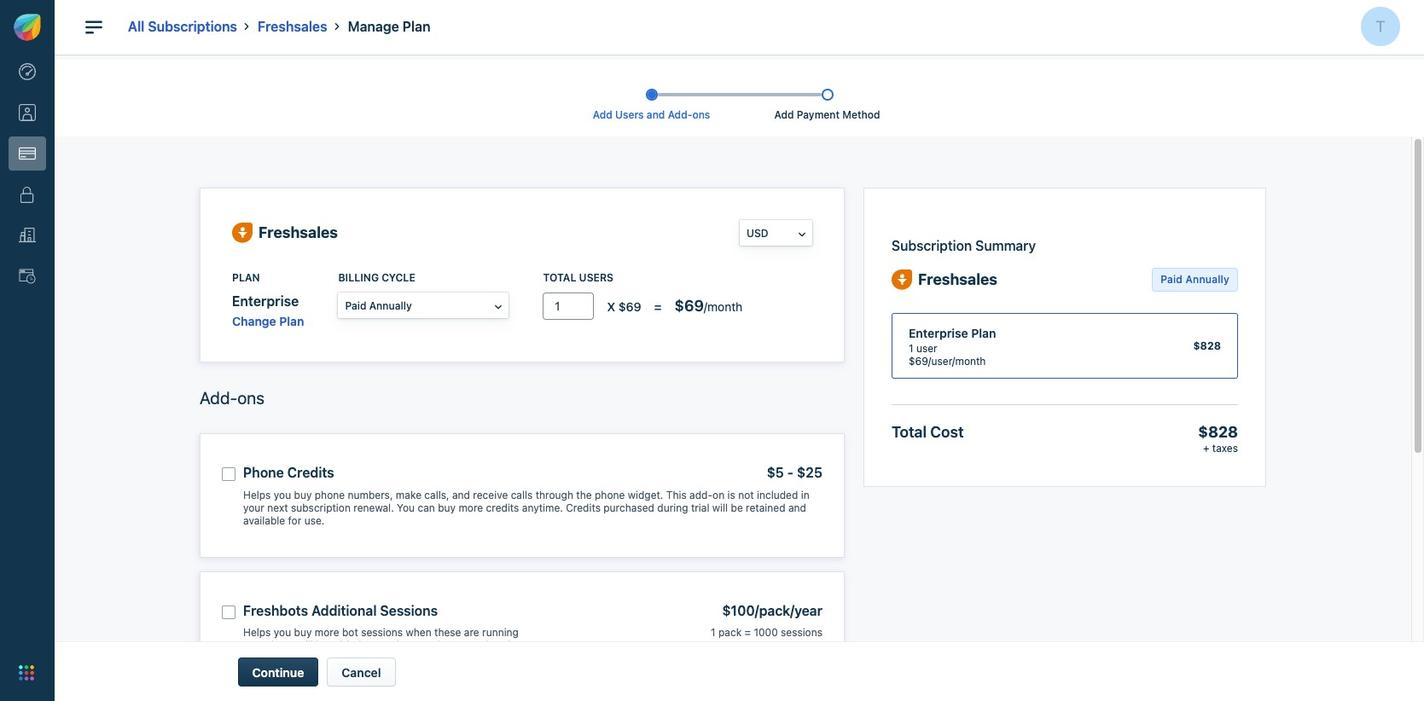 Task type: vqa. For each thing, say whether or not it's contained in the screenshot.
INTERNAL
no



Task type: locate. For each thing, give the bounding box(es) containing it.
None checkbox
[[222, 468, 236, 481], [222, 606, 236, 619], [222, 468, 236, 481], [222, 606, 236, 619]]

$69 right x
[[619, 299, 641, 314]]

in inside helps you buy more bot sessions when these are running out. these will be added to any bot sessions you already have in your account for your current billing cycle only.
[[269, 652, 277, 665]]

1 / from the left
[[755, 603, 759, 618]]

in inside the helps you buy phone numbers, make calls, and receive calls through the phone widget. this add-on is not included in your next subscription renewal. you can buy more credits anytime. credits purchased during trial will be retained and available for use.
[[801, 489, 810, 501]]

not
[[738, 489, 754, 501]]

0 vertical spatial credits
[[287, 465, 334, 480]]

and right users
[[647, 108, 665, 121]]

buy down the "phone credits"
[[294, 489, 312, 501]]

year
[[795, 603, 823, 618]]

cycle up paid annually 'popup button'
[[382, 271, 415, 284]]

add left payment
[[774, 108, 794, 121]]

x
[[607, 299, 615, 314]]

0 horizontal spatial 1
[[711, 627, 716, 640]]

0 horizontal spatial will
[[297, 640, 313, 652]]

1 horizontal spatial add-
[[668, 108, 693, 121]]

0 vertical spatial be
[[731, 501, 743, 514]]

/ up 1 pack = 1000 sessions
[[790, 603, 795, 618]]

buy inside helps you buy more bot sessions when these are running out. these will be added to any bot sessions you already have in your account for your current billing cycle only.
[[294, 627, 312, 640]]

phone
[[315, 489, 345, 501], [595, 489, 625, 501]]

in up continue
[[269, 652, 277, 665]]

and right retained
[[789, 501, 806, 514]]

usd
[[747, 227, 769, 239]]

1 horizontal spatial total
[[892, 423, 927, 441]]

phone up 'use.'
[[315, 489, 345, 501]]

be left added
[[316, 640, 328, 652]]

phone right the
[[595, 489, 625, 501]]

1 horizontal spatial in
[[801, 489, 810, 501]]

for left 'use.'
[[288, 514, 302, 527]]

annually
[[1186, 273, 1230, 286], [369, 299, 412, 312]]

helps for helps you buy phone numbers, make calls, and receive calls through the phone widget. this add-on is not included in your next subscription renewal. you can buy more credits anytime. credits purchased during trial will be retained and available for use.
[[243, 489, 271, 501]]

0 vertical spatial freshsales image
[[232, 223, 253, 244]]

1 vertical spatial for
[[346, 652, 360, 665]]

0 vertical spatial helps
[[243, 489, 271, 501]]

sessions
[[361, 627, 403, 640], [781, 627, 823, 640], [416, 640, 457, 652]]

more inside the helps you buy phone numbers, make calls, and receive calls through the phone widget. this add-on is not included in your next subscription renewal. you can buy more credits anytime. credits purchased during trial will be retained and available for use.
[[459, 501, 483, 514]]

1 horizontal spatial will
[[712, 501, 728, 514]]

2 helps from the top
[[243, 627, 271, 640]]

0 horizontal spatial paid
[[345, 299, 367, 312]]

bot right any
[[397, 640, 413, 652]]

plan right change
[[279, 314, 304, 328]]

2 add from the left
[[774, 108, 794, 121]]

1 vertical spatial add-
[[200, 388, 237, 408]]

2 / from the left
[[790, 603, 795, 618]]

anytime.
[[522, 501, 563, 514]]

add left users
[[593, 108, 613, 121]]

credits up subscription
[[287, 465, 334, 480]]

add for add payment method
[[774, 108, 794, 121]]

method
[[843, 108, 880, 121]]

1
[[909, 342, 914, 355], [711, 627, 716, 640]]

will right trial
[[712, 501, 728, 514]]

0 vertical spatial paid
[[1161, 273, 1183, 286]]

on
[[713, 489, 725, 501]]

$828 + taxes
[[1198, 423, 1238, 455]]

subscription summary
[[892, 238, 1036, 253]]

$69 /month
[[675, 297, 743, 315]]

widget.
[[628, 489, 664, 501]]

cycle down are
[[456, 652, 481, 665]]

add for add users and add-ons
[[593, 108, 613, 121]]

more inside helps you buy more bot sessions when these are running out. these will be added to any bot sessions you already have in your account for your current billing cycle only.
[[315, 627, 339, 640]]

enterprise for enterprise
[[232, 294, 299, 309]]

0 vertical spatial =
[[654, 299, 662, 314]]

billing
[[338, 271, 379, 284]]

freshsales image down subscription
[[892, 270, 912, 290]]

your up cancel
[[362, 652, 384, 665]]

1 horizontal spatial /
[[790, 603, 795, 618]]

None text field
[[544, 294, 595, 319]]

be inside the helps you buy phone numbers, make calls, and receive calls through the phone widget. this add-on is not included in your next subscription renewal. you can buy more credits anytime. credits purchased during trial will be retained and available for use.
[[731, 501, 743, 514]]

add payment method
[[774, 108, 880, 121]]

1 vertical spatial helps
[[243, 627, 271, 640]]

0 vertical spatial in
[[801, 489, 810, 501]]

plan up enterprise change plan
[[232, 271, 260, 284]]

calls,
[[424, 489, 449, 501]]

make
[[396, 489, 422, 501]]

for
[[288, 514, 302, 527], [346, 652, 360, 665]]

the
[[576, 489, 592, 501]]

0 horizontal spatial in
[[269, 652, 277, 665]]

0 horizontal spatial enterprise
[[232, 294, 299, 309]]

0 horizontal spatial be
[[316, 640, 328, 652]]

1 horizontal spatial be
[[731, 501, 743, 514]]

buy
[[294, 489, 312, 501], [438, 501, 456, 514], [294, 627, 312, 640]]

=
[[654, 299, 662, 314], [745, 627, 751, 640]]

0 vertical spatial ons
[[693, 108, 710, 121]]

manage
[[348, 19, 399, 34]]

total users
[[543, 271, 614, 284]]

1 left 1000
[[711, 627, 716, 640]]

helps
[[243, 489, 271, 501], [243, 627, 271, 640]]

$69 right x  $69
[[675, 297, 704, 315]]

credits
[[287, 465, 334, 480], [566, 501, 601, 514]]

plan up $69/user/month
[[971, 326, 996, 340]]

0 vertical spatial enterprise
[[232, 294, 299, 309]]

enterprise
[[232, 294, 299, 309], [909, 326, 968, 340]]

0 vertical spatial 1
[[909, 342, 914, 355]]

1 horizontal spatial sessions
[[416, 640, 457, 652]]

you inside the helps you buy phone numbers, make calls, and receive calls through the phone widget. this add-on is not included in your next subscription renewal. you can buy more credits anytime. credits purchased during trial will be retained and available for use.
[[274, 489, 291, 501]]

0 vertical spatial for
[[288, 514, 302, 527]]

ons right users
[[693, 108, 710, 121]]

$5 - $25
[[767, 465, 823, 480]]

1 horizontal spatial enterprise
[[909, 326, 968, 340]]

0 vertical spatial add-
[[668, 108, 693, 121]]

total
[[543, 271, 576, 284], [892, 423, 927, 441]]

enterprise up change
[[232, 294, 299, 309]]

is
[[728, 489, 736, 501]]

enterprise plan 1 user $69/user/month
[[909, 326, 996, 368]]

freshsales left manage
[[258, 19, 327, 34]]

usd button
[[740, 220, 812, 246]]

enterprise up user
[[909, 326, 968, 340]]

1 vertical spatial total
[[892, 423, 927, 441]]

1 vertical spatial 1
[[711, 627, 716, 640]]

= left 1000
[[745, 627, 751, 640]]

enterprise inside enterprise plan 1 user $69/user/month
[[909, 326, 968, 340]]

paid annually inside 'popup button'
[[345, 299, 412, 312]]

will right these
[[297, 640, 313, 652]]

plan
[[403, 19, 431, 34], [232, 271, 260, 284], [279, 314, 304, 328], [971, 326, 996, 340]]

$25
[[797, 465, 823, 480]]

phone credits
[[243, 465, 334, 480]]

1 vertical spatial credits
[[566, 501, 601, 514]]

buy up account on the bottom of page
[[294, 627, 312, 640]]

be right on
[[731, 501, 743, 514]]

0 horizontal spatial add
[[593, 108, 613, 121]]

0 horizontal spatial annually
[[369, 299, 412, 312]]

enterprise inside enterprise change plan
[[232, 294, 299, 309]]

credits inside the helps you buy phone numbers, make calls, and receive calls through the phone widget. this add-on is not included in your next subscription renewal. you can buy more credits anytime. credits purchased during trial will be retained and available for use.
[[566, 501, 601, 514]]

you down freshbots
[[274, 627, 291, 640]]

0 horizontal spatial add-
[[200, 388, 237, 408]]

1 vertical spatial paid
[[345, 299, 367, 312]]

freshsales image up enterprise change plan
[[232, 223, 253, 244]]

payment
[[797, 108, 840, 121]]

0 horizontal spatial ons
[[237, 388, 265, 408]]

$828
[[1194, 340, 1221, 352], [1198, 423, 1238, 441]]

1000
[[754, 627, 778, 640]]

0 vertical spatial will
[[712, 501, 728, 514]]

add-
[[668, 108, 693, 121], [200, 388, 237, 408]]

freshsales image
[[232, 223, 253, 244], [892, 270, 912, 290]]

1 horizontal spatial more
[[459, 501, 483, 514]]

organization image
[[19, 227, 36, 244]]

pack up 1 pack = 1000 sessions
[[759, 603, 790, 618]]

freshsales up enterprise change plan
[[259, 224, 338, 242]]

and
[[647, 108, 665, 121], [452, 489, 470, 501], [789, 501, 806, 514]]

helps down phone
[[243, 489, 271, 501]]

1 horizontal spatial paid annually
[[1161, 273, 1230, 286]]

1 vertical spatial more
[[315, 627, 339, 640]]

available
[[243, 514, 285, 527]]

0 horizontal spatial and
[[452, 489, 470, 501]]

ons up phone
[[237, 388, 265, 408]]

1 vertical spatial in
[[269, 652, 277, 665]]

0 horizontal spatial your
[[243, 501, 265, 514]]

sessions up current
[[361, 627, 403, 640]]

freshworks icon image
[[14, 14, 41, 41]]

total left users
[[543, 271, 576, 284]]

0 horizontal spatial for
[[288, 514, 302, 527]]

1 vertical spatial will
[[297, 640, 313, 652]]

paid annually
[[1161, 273, 1230, 286], [345, 299, 412, 312]]

you for next
[[274, 489, 291, 501]]

1 add from the left
[[593, 108, 613, 121]]

= right x  $69
[[654, 299, 662, 314]]

sessions left are
[[416, 640, 457, 652]]

1 horizontal spatial cycle
[[456, 652, 481, 665]]

/ up 1000
[[755, 603, 759, 618]]

0 vertical spatial annually
[[1186, 273, 1230, 286]]

0 vertical spatial cycle
[[382, 271, 415, 284]]

will inside the helps you buy phone numbers, make calls, and receive calls through the phone widget. this add-on is not included in your next subscription renewal. you can buy more credits anytime. credits purchased during trial will be retained and available for use.
[[712, 501, 728, 514]]

and right calls,
[[452, 489, 470, 501]]

your
[[243, 501, 265, 514], [280, 652, 301, 665], [362, 652, 384, 665]]

your left next
[[243, 501, 265, 514]]

$100 / pack / year
[[722, 603, 823, 618]]

$5
[[767, 465, 784, 480]]

1 vertical spatial enterprise
[[909, 326, 968, 340]]

user
[[917, 342, 938, 355]]

$828 for $828
[[1194, 340, 1221, 352]]

pack down $100
[[719, 627, 742, 640]]

1 horizontal spatial credits
[[566, 501, 601, 514]]

/
[[755, 603, 759, 618], [790, 603, 795, 618]]

pack
[[759, 603, 790, 618], [719, 627, 742, 640]]

0 horizontal spatial phone
[[315, 489, 345, 501]]

will
[[712, 501, 728, 514], [297, 640, 313, 652]]

freshsales
[[258, 19, 327, 34], [259, 224, 338, 242], [918, 271, 998, 289]]

1 horizontal spatial $69
[[675, 297, 704, 315]]

0 horizontal spatial =
[[654, 299, 662, 314]]

your up continue
[[280, 652, 301, 665]]

1 horizontal spatial add
[[774, 108, 794, 121]]

1 vertical spatial annually
[[369, 299, 412, 312]]

bot left to
[[342, 627, 358, 640]]

1 vertical spatial freshsales
[[259, 224, 338, 242]]

0 horizontal spatial total
[[543, 271, 576, 284]]

credits right 'anytime.'
[[566, 501, 601, 514]]

0 horizontal spatial cycle
[[382, 271, 415, 284]]

ons
[[693, 108, 710, 121], [237, 388, 265, 408]]

profile picture image
[[1361, 7, 1401, 46]]

phone
[[243, 465, 284, 480]]

0 horizontal spatial pack
[[719, 627, 742, 640]]

1 horizontal spatial ons
[[693, 108, 710, 121]]

1 horizontal spatial pack
[[759, 603, 790, 618]]

$69
[[675, 297, 704, 315], [619, 299, 641, 314]]

0 vertical spatial more
[[459, 501, 483, 514]]

0 vertical spatial $828
[[1194, 340, 1221, 352]]

1 horizontal spatial 1
[[909, 342, 914, 355]]

add- right users
[[668, 108, 693, 121]]

cancel
[[342, 665, 381, 680]]

total for total cost
[[892, 423, 927, 441]]

helps inside the helps you buy phone numbers, make calls, and receive calls through the phone widget. this add-on is not included in your next subscription renewal. you can buy more credits anytime. credits purchased during trial will be retained and available for use.
[[243, 489, 271, 501]]

sessions down year
[[781, 627, 823, 640]]

1 horizontal spatial freshsales image
[[892, 270, 912, 290]]

1 horizontal spatial paid
[[1161, 273, 1183, 286]]

add- down change
[[200, 388, 237, 408]]

1 vertical spatial $828
[[1198, 423, 1238, 441]]

1 horizontal spatial for
[[346, 652, 360, 665]]

helps up have at bottom left
[[243, 627, 271, 640]]

total left the cost
[[892, 423, 927, 441]]

0 horizontal spatial credits
[[287, 465, 334, 480]]

0 vertical spatial total
[[543, 271, 576, 284]]

0 horizontal spatial /
[[755, 603, 759, 618]]

billing
[[424, 652, 453, 665]]

annually inside paid annually 'popup button'
[[369, 299, 412, 312]]

more up account on the bottom of page
[[315, 627, 339, 640]]

1 vertical spatial cycle
[[456, 652, 481, 665]]

1 horizontal spatial =
[[745, 627, 751, 640]]

freshsales down subscription summary
[[918, 271, 998, 289]]

be
[[731, 501, 743, 514], [316, 640, 328, 652]]

my subscriptions image
[[19, 145, 36, 162]]

0 horizontal spatial more
[[315, 627, 339, 640]]

calls
[[511, 489, 533, 501]]

1 vertical spatial be
[[316, 640, 328, 652]]

you for in
[[274, 627, 291, 640]]

running
[[482, 627, 519, 640]]

you down the "phone credits"
[[274, 489, 291, 501]]

out.
[[243, 640, 262, 652]]

0 horizontal spatial $69
[[619, 299, 641, 314]]

0 horizontal spatial paid annually
[[345, 299, 412, 312]]

1 helps from the top
[[243, 489, 271, 501]]

1 horizontal spatial phone
[[595, 489, 625, 501]]

cycle
[[382, 271, 415, 284], [456, 652, 481, 665]]

in down "$25"
[[801, 489, 810, 501]]

more left credits
[[459, 501, 483, 514]]

helps inside helps you buy more bot sessions when these are running out. these will be added to any bot sessions you already have in your account for your current billing cycle only.
[[243, 627, 271, 640]]

subscription
[[892, 238, 972, 253]]

1 vertical spatial paid annually
[[345, 299, 412, 312]]

2 horizontal spatial and
[[789, 501, 806, 514]]

1 left user
[[909, 342, 914, 355]]

for up cancel
[[346, 652, 360, 665]]



Task type: describe. For each thing, give the bounding box(es) containing it.
through
[[536, 489, 574, 501]]

will inside helps you buy more bot sessions when these are running out. these will be added to any bot sessions you already have in your account for your current billing cycle only.
[[297, 640, 313, 652]]

1 phone from the left
[[315, 489, 345, 501]]

1 horizontal spatial bot
[[397, 640, 413, 652]]

+
[[1203, 442, 1210, 455]]

all subscriptions
[[128, 19, 237, 34]]

$100
[[722, 603, 755, 618]]

/month
[[704, 299, 743, 314]]

paid annually button
[[338, 293, 509, 318]]

0 vertical spatial paid annually
[[1161, 273, 1230, 286]]

sessions
[[380, 603, 438, 618]]

1 vertical spatial =
[[745, 627, 751, 640]]

subscription
[[291, 501, 351, 514]]

summary
[[976, 238, 1036, 253]]

have
[[243, 652, 266, 665]]

helps you buy phone numbers, make calls, and receive calls through the phone widget. this add-on is not included in your next subscription renewal. you can buy more credits anytime. credits purchased during trial will be retained and available for use.
[[243, 489, 810, 527]]

helps you buy more bot sessions when these are running out. these will be added to any bot sessions you already have in your account for your current billing cycle only.
[[243, 627, 519, 665]]

additional
[[312, 603, 377, 618]]

for inside helps you buy more bot sessions when these are running out. these will be added to any bot sessions you already have in your account for your current billing cycle only.
[[346, 652, 360, 665]]

users
[[615, 108, 644, 121]]

retained
[[746, 501, 786, 514]]

0 horizontal spatial sessions
[[361, 627, 403, 640]]

0 horizontal spatial bot
[[342, 627, 358, 640]]

these
[[265, 640, 294, 652]]

2 vertical spatial freshsales
[[918, 271, 998, 289]]

1 vertical spatial freshsales image
[[892, 270, 912, 290]]

plan inside enterprise plan 1 user $69/user/month
[[971, 326, 996, 340]]

taxes
[[1213, 442, 1238, 455]]

added
[[331, 640, 361, 652]]

when
[[406, 627, 432, 640]]

security image
[[19, 186, 36, 203]]

add users and add-ons
[[593, 108, 710, 121]]

users image
[[19, 104, 36, 121]]

1 pack = 1000 sessions
[[711, 627, 823, 640]]

be inside helps you buy more bot sessions when these are running out. these will be added to any bot sessions you already have in your account for your current billing cycle only.
[[316, 640, 328, 652]]

cost
[[931, 423, 964, 441]]

x  $69
[[607, 299, 641, 314]]

credits
[[486, 501, 519, 514]]

continue button
[[238, 658, 319, 687]]

freshbots additional sessions
[[243, 603, 438, 618]]

1 horizontal spatial your
[[280, 652, 301, 665]]

buy right can
[[438, 501, 456, 514]]

2 phone from the left
[[595, 489, 625, 501]]

purchased
[[604, 501, 655, 514]]

change
[[232, 314, 276, 328]]

add-
[[690, 489, 713, 501]]

0 horizontal spatial freshsales image
[[232, 223, 253, 244]]

next
[[267, 501, 288, 514]]

total for total users
[[543, 271, 576, 284]]

buy for helps you buy more bot sessions when these are running out. these will be added to any bot sessions you already have in your account for your current billing cycle only.
[[294, 627, 312, 640]]

2 horizontal spatial your
[[362, 652, 384, 665]]

renewal.
[[354, 501, 394, 514]]

you
[[397, 501, 415, 514]]

use.
[[304, 514, 325, 527]]

-
[[787, 465, 794, 480]]

1 horizontal spatial and
[[647, 108, 665, 121]]

you left already
[[460, 640, 478, 652]]

plan right manage
[[403, 19, 431, 34]]

for inside the helps you buy phone numbers, make calls, and receive calls through the phone widget. this add-on is not included in your next subscription renewal. you can buy more credits anytime. credits purchased during trial will be retained and available for use.
[[288, 514, 302, 527]]

included
[[757, 489, 798, 501]]

current
[[387, 652, 422, 665]]

are
[[464, 627, 479, 640]]

subscriptions
[[148, 19, 237, 34]]

users
[[579, 271, 614, 284]]

$828 for $828 + taxes
[[1198, 423, 1238, 441]]

1 vertical spatial pack
[[719, 627, 742, 640]]

continue
[[252, 665, 304, 680]]

freshworks switcher image
[[19, 666, 34, 681]]

enterprise change plan
[[232, 294, 304, 328]]

1 horizontal spatial annually
[[1186, 273, 1230, 286]]

all
[[128, 19, 145, 34]]

paid inside 'popup button'
[[345, 299, 367, 312]]

freshbots
[[243, 603, 308, 618]]

1 inside enterprise plan 1 user $69/user/month
[[909, 342, 914, 355]]

already
[[480, 640, 516, 652]]

0 vertical spatial freshsales
[[258, 19, 327, 34]]

freshsales link
[[258, 19, 327, 34]]

0 vertical spatial pack
[[759, 603, 790, 618]]

receive
[[473, 489, 508, 501]]

audit logs image
[[19, 268, 36, 285]]

all subscriptions link
[[128, 19, 237, 34]]

these
[[434, 627, 461, 640]]

account
[[304, 652, 343, 665]]

neo admin center image
[[19, 63, 36, 80]]

can
[[418, 501, 435, 514]]

plan inside enterprise change plan
[[279, 314, 304, 328]]

cycle inside helps you buy more bot sessions when these are running out. these will be added to any bot sessions you already have in your account for your current billing cycle only.
[[456, 652, 481, 665]]

billing cycle
[[338, 271, 415, 284]]

to
[[364, 640, 374, 652]]

$69/user/month
[[909, 355, 986, 368]]

trial
[[691, 501, 710, 514]]

numbers,
[[348, 489, 393, 501]]

this
[[666, 489, 687, 501]]

2 horizontal spatial sessions
[[781, 627, 823, 640]]

1 vertical spatial ons
[[237, 388, 265, 408]]

during
[[657, 501, 688, 514]]

cancel button
[[327, 658, 396, 687]]

your inside the helps you buy phone numbers, make calls, and receive calls through the phone widget. this add-on is not included in your next subscription renewal. you can buy more credits anytime. credits purchased during trial will be retained and available for use.
[[243, 501, 265, 514]]

buy for helps you buy phone numbers, make calls, and receive calls through the phone widget. this add-on is not included in your next subscription renewal. you can buy more credits anytime. credits purchased during trial will be retained and available for use.
[[294, 489, 312, 501]]

helps for helps you buy more bot sessions when these are running out. these will be added to any bot sessions you already have in your account for your current billing cycle only.
[[243, 627, 271, 640]]

enterprise for 1 user
[[909, 326, 968, 340]]

add-ons
[[200, 388, 265, 408]]

any
[[377, 640, 394, 652]]

manage plan
[[348, 19, 431, 34]]

total cost
[[892, 423, 964, 441]]

only.
[[484, 652, 507, 665]]



